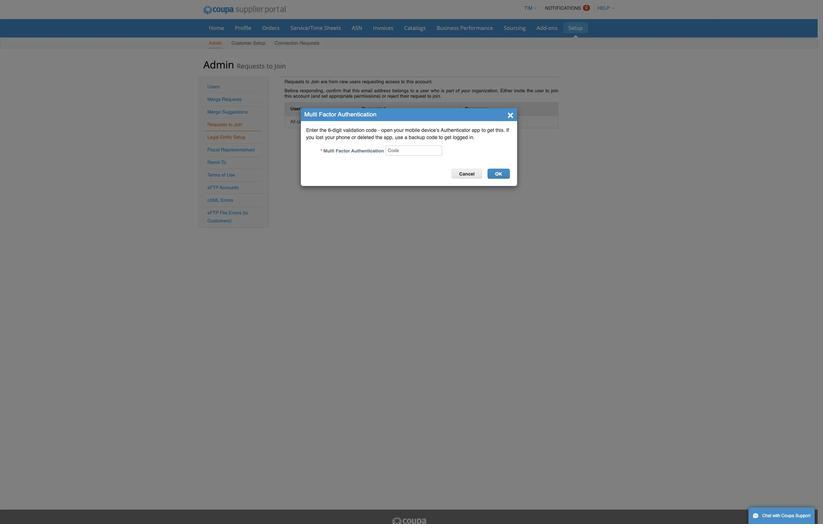 Task type: locate. For each thing, give the bounding box(es) containing it.
get left "this."
[[487, 127, 494, 133]]

get down authenticator
[[445, 134, 452, 140]]

1 vertical spatial of
[[222, 172, 225, 178]]

validation
[[343, 127, 365, 133]]

this up belongs
[[407, 79, 414, 84]]

join down 'multi factor authentication'
[[339, 119, 346, 124]]

1 horizontal spatial or
[[382, 93, 386, 99]]

user right "invite" at the right
[[535, 88, 544, 93]]

this.
[[496, 127, 505, 133]]

admin down home link
[[209, 40, 222, 46]]

join down 'suggestions'
[[234, 122, 242, 127]]

1 horizontal spatial of
[[456, 88, 460, 93]]

(and
[[311, 93, 320, 99]]

0 vertical spatial or
[[382, 93, 386, 99]]

0 horizontal spatial coupa supplier portal image
[[198, 1, 291, 19]]

open inside 'enter the 6-digit validation code - open your mobile device's authenticator app to get this. if you lost your phone or deleted the app, use a backup code to get logged in.'
[[382, 127, 393, 133]]

business
[[437, 24, 459, 31]]

sftp
[[208, 185, 219, 190], [208, 210, 219, 216]]

setup up representatives
[[233, 134, 246, 140]]

join left are
[[311, 79, 320, 84]]

2 horizontal spatial your
[[461, 88, 471, 93]]

1 horizontal spatial join
[[275, 62, 286, 70]]

sftp for sftp accounts
[[208, 185, 219, 190]]

0 horizontal spatial setup
[[233, 134, 246, 140]]

legal entity setup link
[[208, 134, 246, 140]]

catalogs
[[404, 24, 426, 31]]

sftp file errors (to customers) link
[[208, 210, 248, 224]]

1 vertical spatial admin
[[204, 58, 234, 71]]

the inside requests to join are from new users requesting access to this account. before responding, confirm that this email address belongs to a user who is part of your organization. either invite the user to join this account (and set appropriate permissions) or reject their request to join.
[[527, 88, 534, 93]]

join
[[275, 62, 286, 70], [311, 79, 320, 84], [234, 122, 242, 127]]

support
[[796, 513, 811, 519]]

appropriate
[[329, 93, 353, 99]]

2 sftp from the top
[[208, 210, 219, 216]]

setup right customer
[[253, 40, 265, 46]]

2 vertical spatial join
[[234, 122, 242, 127]]

customer setup
[[232, 40, 265, 46]]

1 vertical spatial join
[[339, 119, 346, 124]]

this down users
[[353, 88, 360, 93]]

legal entity setup
[[208, 134, 246, 140]]

1 vertical spatial the
[[320, 127, 327, 133]]

2 horizontal spatial this
[[407, 79, 414, 84]]

add-ons link
[[532, 22, 563, 33]]

setup right ons
[[569, 24, 583, 31]]

their
[[400, 93, 409, 99]]

authentication up requests.
[[338, 111, 377, 118]]

code down the device's at top
[[427, 134, 438, 140]]

requests down service/time
[[300, 40, 320, 46]]

1 vertical spatial merge
[[208, 109, 221, 115]]

factor down phone
[[336, 148, 350, 154]]

0 vertical spatial get
[[487, 127, 494, 133]]

a right "use"
[[405, 134, 408, 140]]

or down validation
[[352, 134, 356, 140]]

1 vertical spatial errors
[[229, 210, 242, 216]]

user down account.
[[420, 88, 429, 93]]

chat
[[763, 513, 772, 519]]

chat with coupa support
[[763, 513, 811, 519]]

errors down accounts
[[221, 198, 233, 203]]

or inside requests to join are from new users requesting access to this account. before responding, confirm that this email address belongs to a user who is part of your organization. either invite the user to join this account (and set appropriate permissions) or reject their request to join.
[[382, 93, 386, 99]]

service/time
[[291, 24, 323, 31]]

join.
[[433, 93, 442, 99]]

a
[[416, 88, 419, 93], [405, 134, 408, 140]]

(to
[[243, 210, 248, 216]]

address
[[374, 88, 391, 93]]

factor up "all clear! no open user join requests."
[[319, 111, 337, 118]]

0 vertical spatial merge
[[208, 97, 221, 102]]

1 horizontal spatial setup
[[253, 40, 265, 46]]

open right no
[[317, 119, 327, 124]]

your up "use"
[[394, 127, 404, 133]]

2 horizontal spatial join
[[311, 79, 320, 84]]

your right part
[[461, 88, 471, 93]]

0 vertical spatial a
[[416, 88, 419, 93]]

users up merge requests
[[208, 84, 220, 89]]

1 vertical spatial multi
[[324, 148, 335, 154]]

2 horizontal spatial the
[[527, 88, 534, 93]]

requests up 'suggestions'
[[222, 97, 242, 102]]

ons
[[549, 24, 558, 31]]

2 merge from the top
[[208, 109, 221, 115]]

of inside requests to join are from new users requesting access to this account. before responding, confirm that this email address belongs to a user who is part of your organization. either invite the user to join this account (and set appropriate permissions) or reject their request to join.
[[456, 88, 460, 93]]

0 vertical spatial sftp
[[208, 185, 219, 190]]

admin
[[209, 40, 222, 46], [204, 58, 234, 71]]

merge for merge requests
[[208, 97, 221, 102]]

admin down admin link
[[204, 58, 234, 71]]

1 horizontal spatial users
[[290, 106, 303, 111]]

of left the use
[[222, 172, 225, 178]]

multi right *
[[324, 148, 335, 154]]

use
[[395, 134, 403, 140]]

setup
[[569, 24, 583, 31], [253, 40, 265, 46], [233, 134, 246, 140]]

admin link
[[209, 39, 223, 48]]

errors
[[221, 198, 233, 203], [229, 210, 242, 216]]

sftp accounts link
[[208, 185, 239, 190]]

business performance link
[[432, 22, 498, 33]]

accounts
[[220, 185, 239, 190]]

no
[[310, 119, 316, 124]]

0 horizontal spatial the
[[320, 127, 327, 133]]

all
[[290, 119, 296, 124]]

join down connection
[[275, 62, 286, 70]]

user up 6-
[[329, 119, 338, 124]]

0 horizontal spatial your
[[325, 134, 335, 140]]

profile
[[235, 24, 251, 31]]

join right "invite" at the right
[[551, 88, 559, 93]]

before
[[285, 88, 298, 93]]

0 vertical spatial the
[[527, 88, 534, 93]]

*
[[321, 148, 323, 154]]

0 vertical spatial multi
[[305, 111, 317, 118]]

join inside requests to join are from new users requesting access to this account. before responding, confirm that this email address belongs to a user who is part of your organization. either invite the user to join this account (and set appropriate permissions) or reject their request to join.
[[311, 79, 320, 84]]

factor
[[319, 111, 337, 118], [336, 148, 350, 154]]

1 horizontal spatial multi
[[324, 148, 335, 154]]

2 vertical spatial the
[[376, 134, 383, 140]]

service/time sheets link
[[286, 22, 346, 33]]

customer setup link
[[231, 39, 266, 48]]

service/time sheets
[[291, 24, 341, 31]]

1 vertical spatial code
[[427, 134, 438, 140]]

0 vertical spatial of
[[456, 88, 460, 93]]

0 vertical spatial authentication
[[338, 111, 377, 118]]

add-ons
[[537, 24, 558, 31]]

admin for admin requests to join
[[204, 58, 234, 71]]

1 horizontal spatial code
[[427, 134, 438, 140]]

authentication down deleted in the left top of the page
[[351, 148, 384, 154]]

cancel
[[460, 171, 475, 177]]

1 vertical spatial authentication
[[351, 148, 384, 154]]

join inside admin requests to join
[[275, 62, 286, 70]]

0 horizontal spatial this
[[285, 93, 292, 99]]

0 horizontal spatial join
[[234, 122, 242, 127]]

0 horizontal spatial get
[[445, 134, 452, 140]]

code left -
[[366, 127, 377, 133]]

1 horizontal spatial your
[[394, 127, 404, 133]]

1 horizontal spatial a
[[416, 88, 419, 93]]

0 horizontal spatial a
[[405, 134, 408, 140]]

1 horizontal spatial join
[[551, 88, 559, 93]]

1 vertical spatial or
[[352, 134, 356, 140]]

0 vertical spatial open
[[317, 119, 327, 124]]

app
[[472, 127, 480, 133]]

requests down customer setup link
[[237, 62, 265, 70]]

or left reject
[[382, 93, 386, 99]]

multi factor authentication
[[305, 111, 377, 118]]

confirm
[[326, 88, 342, 93]]

merge suggestions
[[208, 109, 248, 115]]

0 horizontal spatial or
[[352, 134, 356, 140]]

of right part
[[456, 88, 460, 93]]

errors left (to
[[229, 210, 242, 216]]

your
[[461, 88, 471, 93], [394, 127, 404, 133], [325, 134, 335, 140]]

requests up legal
[[208, 122, 227, 127]]

a inside requests to join are from new users requesting access to this account. before responding, confirm that this email address belongs to a user who is part of your organization. either invite the user to join this account (and set appropriate permissions) or reject their request to join.
[[416, 88, 419, 93]]

1 merge from the top
[[208, 97, 221, 102]]

performance
[[461, 24, 493, 31]]

1 horizontal spatial coupa supplier portal image
[[391, 517, 427, 524]]

1 vertical spatial open
[[382, 127, 393, 133]]

join for requests to join
[[234, 122, 242, 127]]

coupa
[[782, 513, 795, 519]]

cancel link
[[452, 169, 482, 179]]

0 vertical spatial your
[[461, 88, 471, 93]]

a inside 'enter the 6-digit validation code - open your mobile device's authenticator app to get this. if you lost your phone or deleted the app, use a backup code to get logged in.'
[[405, 134, 408, 140]]

1 vertical spatial a
[[405, 134, 408, 140]]

sheets
[[324, 24, 341, 31]]

business performance
[[437, 24, 493, 31]]

requesting
[[362, 79, 384, 84]]

asn
[[352, 24, 362, 31]]

1 sftp from the top
[[208, 185, 219, 190]]

merge down the users link
[[208, 97, 221, 102]]

sftp inside sftp file errors (to customers)
[[208, 210, 219, 216]]

1 vertical spatial join
[[311, 79, 320, 84]]

a down account.
[[416, 88, 419, 93]]

1 vertical spatial sftp
[[208, 210, 219, 216]]

merge down merge requests
[[208, 109, 221, 115]]

1 horizontal spatial the
[[376, 134, 383, 140]]

requests
[[300, 40, 320, 46], [237, 62, 265, 70], [285, 79, 304, 84], [222, 97, 242, 102], [208, 122, 227, 127]]

requests inside the connection requests 'link'
[[300, 40, 320, 46]]

get
[[487, 127, 494, 133], [445, 134, 452, 140]]

1 horizontal spatial open
[[382, 127, 393, 133]]

your down 6-
[[325, 134, 335, 140]]

0 vertical spatial join
[[551, 88, 559, 93]]

0 horizontal spatial open
[[317, 119, 327, 124]]

0 vertical spatial admin
[[209, 40, 222, 46]]

remit-
[[208, 160, 221, 165]]

multi up no
[[305, 111, 317, 118]]

asn link
[[347, 22, 367, 33]]

responding,
[[300, 88, 325, 93]]

the down -
[[376, 134, 383, 140]]

coupa supplier portal image
[[198, 1, 291, 19], [391, 517, 427, 524]]

fiscal representatives
[[208, 147, 255, 153]]

user
[[420, 88, 429, 93], [535, 88, 544, 93], [329, 119, 338, 124]]

file
[[220, 210, 227, 216]]

you
[[306, 134, 314, 140]]

or inside 'enter the 6-digit validation code - open your mobile device's authenticator app to get this. if you lost your phone or deleted the app, use a backup code to get logged in.'
[[352, 134, 356, 140]]

cxml errors link
[[208, 198, 233, 203]]

requests inside admin requests to join
[[237, 62, 265, 70]]

open up app,
[[382, 127, 393, 133]]

this left the account
[[285, 93, 292, 99]]

organization.
[[472, 88, 499, 93]]

2 horizontal spatial setup
[[569, 24, 583, 31]]

requests up before
[[285, 79, 304, 84]]

1 vertical spatial users
[[290, 106, 303, 111]]

is
[[441, 88, 445, 93]]

sftp up cxml
[[208, 185, 219, 190]]

fiscal representatives link
[[208, 147, 255, 153]]

0 vertical spatial code
[[366, 127, 377, 133]]

users down the account
[[290, 106, 303, 111]]

0 vertical spatial users
[[208, 84, 220, 89]]

sourcing
[[504, 24, 526, 31]]

sftp up customers)
[[208, 210, 219, 216]]

the right "invite" at the right
[[527, 88, 534, 93]]

1 vertical spatial setup
[[253, 40, 265, 46]]

0 vertical spatial join
[[275, 62, 286, 70]]

the left 6-
[[320, 127, 327, 133]]

request
[[411, 93, 426, 99]]

2 vertical spatial your
[[325, 134, 335, 140]]

multi
[[305, 111, 317, 118], [324, 148, 335, 154]]

1 vertical spatial your
[[394, 127, 404, 133]]



Task type: vqa. For each thing, say whether or not it's contained in the screenshot.
+1 201-555-0123 text box
no



Task type: describe. For each thing, give the bounding box(es) containing it.
invoices link
[[369, 22, 398, 33]]

legal
[[208, 134, 219, 140]]

users link
[[208, 84, 220, 89]]

requests for admin
[[237, 62, 265, 70]]

admin requests to join
[[204, 58, 286, 71]]

0 vertical spatial factor
[[319, 111, 337, 118]]

connection
[[275, 40, 299, 46]]

account.
[[415, 79, 433, 84]]

permissions)
[[354, 93, 381, 99]]

device's
[[422, 127, 440, 133]]

from
[[329, 79, 338, 84]]

orders
[[262, 24, 280, 31]]

part
[[446, 88, 454, 93]]

suggestions
[[222, 109, 248, 115]]

sftp file errors (to customers)
[[208, 210, 248, 224]]

0 horizontal spatial join
[[339, 119, 346, 124]]

in.
[[470, 134, 475, 140]]

home link
[[204, 22, 229, 33]]

0 vertical spatial setup
[[569, 24, 583, 31]]

merge for merge suggestions
[[208, 109, 221, 115]]

with
[[773, 513, 781, 519]]

reject
[[388, 93, 399, 99]]

connection requests link
[[274, 39, 320, 48]]

1 horizontal spatial user
[[420, 88, 429, 93]]

entity
[[220, 134, 232, 140]]

either
[[501, 88, 513, 93]]

response
[[465, 106, 488, 111]]

logged
[[453, 134, 468, 140]]

that
[[343, 88, 351, 93]]

requests to join
[[208, 122, 242, 127]]

chat with coupa support button
[[749, 508, 815, 524]]

are
[[321, 79, 328, 84]]

catalogs link
[[400, 22, 431, 33]]

remit-to link
[[208, 160, 226, 165]]

enter the 6-digit validation code - open your mobile device's authenticator app to get this. if you lost your phone or deleted the app, use a backup code to get logged in.
[[306, 127, 509, 140]]

2 horizontal spatial user
[[535, 88, 544, 93]]

1 vertical spatial get
[[445, 134, 452, 140]]

orders link
[[258, 22, 284, 33]]

setup link
[[564, 22, 588, 33]]

mobile
[[405, 127, 420, 133]]

cxml
[[208, 198, 219, 203]]

1 vertical spatial factor
[[336, 148, 350, 154]]

access
[[385, 79, 400, 84]]

phone
[[336, 134, 350, 140]]

0 horizontal spatial users
[[208, 84, 220, 89]]

if
[[507, 127, 509, 133]]

requests to join link
[[208, 122, 242, 127]]

requests for connection
[[300, 40, 320, 46]]

fiscal
[[208, 147, 220, 153]]

1 horizontal spatial this
[[353, 88, 360, 93]]

all clear! no open user join requests.
[[290, 119, 367, 124]]

errors inside sftp file errors (to customers)
[[229, 210, 242, 216]]

terms
[[208, 172, 220, 178]]

lost
[[316, 134, 324, 140]]

clear!
[[297, 119, 308, 124]]

sftp for sftp file errors (to customers)
[[208, 210, 219, 216]]

account
[[293, 93, 310, 99]]

merge suggestions link
[[208, 109, 248, 115]]

digit
[[333, 127, 342, 133]]

add-
[[537, 24, 549, 31]]

customer
[[232, 40, 252, 46]]

requests.
[[348, 119, 367, 124]]

-
[[378, 127, 380, 133]]

1 vertical spatial coupa supplier portal image
[[391, 517, 427, 524]]

requests for merge
[[222, 97, 242, 102]]

your inside requests to join are from new users requesting access to this account. before responding, confirm that this email address belongs to a user who is part of your organization. either invite the user to join this account (and set appropriate permissions) or reject their request to join.
[[461, 88, 471, 93]]

enter
[[306, 127, 318, 133]]

users
[[350, 79, 361, 84]]

customers)
[[208, 218, 232, 224]]

admin for admin
[[209, 40, 222, 46]]

merge requests link
[[208, 97, 242, 102]]

* multi factor authentication
[[321, 148, 384, 154]]

1 horizontal spatial get
[[487, 127, 494, 133]]

requests inside requests to join are from new users requesting access to this account. before responding, confirm that this email address belongs to a user who is part of your organization. either invite the user to join this account (and set appropriate permissions) or reject their request to join.
[[285, 79, 304, 84]]

join inside requests to join are from new users requesting access to this account. before responding, confirm that this email address belongs to a user who is part of your organization. either invite the user to join this account (and set appropriate permissions) or reject their request to join.
[[551, 88, 559, 93]]

join for requests to join are from new users requesting access to this account. before responding, confirm that this email address belongs to a user who is part of your organization. either invite the user to join this account (and set appropriate permissions) or reject their request to join.
[[311, 79, 320, 84]]

0 vertical spatial coupa supplier portal image
[[198, 1, 291, 19]]

remit-to
[[208, 160, 226, 165]]

deleted
[[358, 134, 374, 140]]

0 vertical spatial errors
[[221, 198, 233, 203]]

home
[[209, 24, 224, 31]]

authenticator
[[441, 127, 471, 133]]

× button
[[508, 109, 514, 120]]

ok button
[[488, 169, 510, 179]]

0 horizontal spatial of
[[222, 172, 225, 178]]

terms of use link
[[208, 172, 235, 178]]

ok
[[495, 171, 502, 177]]

invite
[[514, 88, 525, 93]]

representatives
[[221, 147, 255, 153]]

2 vertical spatial setup
[[233, 134, 246, 140]]

sftp accounts
[[208, 185, 239, 190]]

to inside admin requests to join
[[267, 62, 273, 70]]

0 horizontal spatial multi
[[305, 111, 317, 118]]

0 horizontal spatial user
[[329, 119, 338, 124]]

Code text field
[[386, 146, 443, 156]]

cxml errors
[[208, 198, 233, 203]]

new
[[340, 79, 348, 84]]

use
[[227, 172, 235, 178]]

0 horizontal spatial code
[[366, 127, 377, 133]]

terms of use
[[208, 172, 235, 178]]



